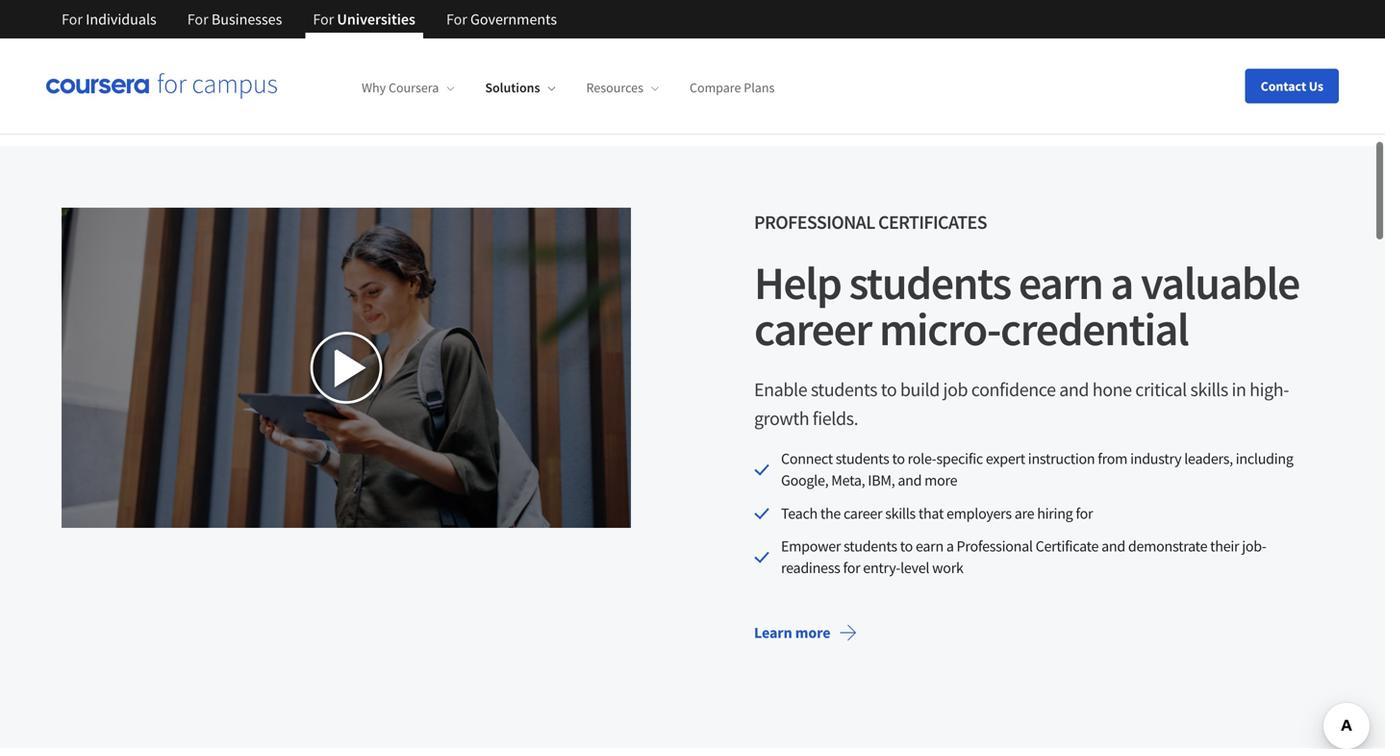 Task type: locate. For each thing, give the bounding box(es) containing it.
readiness
[[781, 559, 840, 578]]

0 vertical spatial skills
[[1190, 378, 1228, 402]]

students up entry-
[[844, 537, 897, 556]]

certificates
[[878, 210, 987, 234]]

2 horizontal spatial and
[[1102, 537, 1126, 556]]

learn more link
[[739, 610, 873, 656]]

certificate
[[1036, 537, 1099, 556]]

in
[[1232, 378, 1246, 402]]

their
[[1210, 537, 1239, 556]]

for left universities
[[313, 10, 334, 29]]

compare
[[690, 79, 741, 96]]

connect students to role-specific expert instruction from industry leaders, including google, meta, ibm, and more
[[781, 449, 1294, 490]]

2 vertical spatial and
[[1102, 537, 1126, 556]]

akamai image
[[465, 9, 608, 67]]

1 horizontal spatial for
[[1076, 504, 1093, 523]]

career
[[754, 300, 871, 358], [844, 504, 882, 523]]

for individuals
[[62, 10, 157, 29]]

0 vertical spatial a
[[1111, 254, 1133, 312]]

help students earn a valuable career micro-credential
[[754, 254, 1300, 358]]

to left role-
[[892, 449, 905, 469]]

for for individuals
[[62, 10, 83, 29]]

for governments
[[446, 10, 557, 29]]

teach the career skills that employers are hiring for
[[781, 504, 1093, 523]]

1 horizontal spatial a
[[1111, 254, 1133, 312]]

0 horizontal spatial a
[[947, 537, 954, 556]]

students up meta,
[[836, 449, 889, 469]]

students
[[849, 254, 1011, 312], [811, 378, 878, 402], [836, 449, 889, 469], [844, 537, 897, 556]]

3 for from the left
[[313, 10, 334, 29]]

students up fields.
[[811, 378, 878, 402]]

specific
[[937, 449, 983, 469]]

meta,
[[831, 471, 865, 490]]

empower students to earn a professional certificate and demonstrate their job- readiness for entry-level work
[[781, 537, 1267, 578]]

google,
[[781, 471, 829, 490]]

to left build
[[881, 378, 897, 402]]

banner navigation
[[46, 0, 573, 38]]

2 for from the left
[[187, 10, 208, 29]]

professional inside the "empower students to earn a professional certificate and demonstrate their job- readiness for entry-level work"
[[957, 537, 1033, 556]]

professional up help
[[754, 210, 875, 234]]

students down 'certificates'
[[849, 254, 1011, 312]]

career right the
[[844, 504, 882, 523]]

0 vertical spatial earn
[[1019, 254, 1103, 312]]

1 vertical spatial career
[[844, 504, 882, 523]]

4 for from the left
[[446, 10, 467, 29]]

contact us
[[1261, 77, 1324, 95]]

2 vertical spatial to
[[900, 537, 913, 556]]

for left businesses
[[187, 10, 208, 29]]

skills left "in"
[[1190, 378, 1228, 402]]

professional down the employers on the right bottom of page
[[957, 537, 1033, 556]]

entry-
[[863, 559, 901, 578]]

more
[[925, 471, 957, 490], [795, 623, 831, 643]]

0 vertical spatial career
[[754, 300, 871, 358]]

credential
[[1001, 300, 1189, 358]]

and down role-
[[898, 471, 922, 490]]

0 horizontal spatial professional
[[754, 210, 875, 234]]

0 horizontal spatial for
[[843, 559, 860, 578]]

for
[[62, 10, 83, 29], [187, 10, 208, 29], [313, 10, 334, 29], [446, 10, 467, 29]]

0 vertical spatial more
[[925, 471, 957, 490]]

resources
[[586, 79, 644, 96]]

students inside connect students to role-specific expert instruction from industry leaders, including google, meta, ibm, and more
[[836, 449, 889, 469]]

1 vertical spatial to
[[892, 449, 905, 469]]

1 horizontal spatial earn
[[1019, 254, 1103, 312]]

students for connect
[[836, 449, 889, 469]]

0 vertical spatial and
[[1059, 378, 1089, 402]]

1 horizontal spatial professional
[[957, 537, 1033, 556]]

students for empower
[[844, 537, 897, 556]]

a
[[1111, 254, 1133, 312], [947, 537, 954, 556]]

to
[[881, 378, 897, 402], [892, 449, 905, 469], [900, 537, 913, 556]]

0 vertical spatial professional
[[754, 210, 875, 234]]

1 vertical spatial and
[[898, 471, 922, 490]]

and inside connect students to role-specific expert instruction from industry leaders, including google, meta, ibm, and more
[[898, 471, 922, 490]]

1 horizontal spatial skills
[[1190, 378, 1228, 402]]

and
[[1059, 378, 1089, 402], [898, 471, 922, 490], [1102, 537, 1126, 556]]

0 vertical spatial to
[[881, 378, 897, 402]]

and right certificate
[[1102, 537, 1126, 556]]

to for build
[[881, 378, 897, 402]]

that
[[919, 504, 944, 523]]

students inside the "empower students to earn a professional certificate and demonstrate their job- readiness for entry-level work"
[[844, 537, 897, 556]]

for left entry-
[[843, 559, 860, 578]]

skills
[[1190, 378, 1228, 402], [885, 504, 916, 523]]

0 horizontal spatial skills
[[885, 504, 916, 523]]

skills left that at right
[[885, 504, 916, 523]]

work
[[932, 559, 964, 578]]

professional certificates
[[754, 210, 987, 234]]

plans
[[744, 79, 775, 96]]

ibm,
[[868, 471, 895, 490]]

enable students to build job confidence and hone critical skills in high- growth fields.
[[754, 378, 1289, 431]]

1 horizontal spatial more
[[925, 471, 957, 490]]

1 vertical spatial a
[[947, 537, 954, 556]]

1 horizontal spatial and
[[1059, 378, 1089, 402]]

to inside connect students to role-specific expert instruction from industry leaders, including google, meta, ibm, and more
[[892, 449, 905, 469]]

resources link
[[586, 79, 659, 96]]

for
[[1076, 504, 1093, 523], [843, 559, 860, 578]]

1 vertical spatial earn
[[916, 537, 944, 556]]

governments
[[470, 10, 557, 29]]

for left individuals
[[62, 10, 83, 29]]

and left hone
[[1059, 378, 1089, 402]]

expert
[[986, 449, 1025, 469]]

1 for from the left
[[62, 10, 83, 29]]

to inside enable students to build job confidence and hone critical skills in high- growth fields.
[[881, 378, 897, 402]]

more down the specific
[[925, 471, 957, 490]]

ibm leader logo image
[[308, 0, 386, 77]]

for universities
[[313, 10, 416, 29]]

solutions link
[[485, 79, 556, 96]]

connect
[[781, 449, 833, 469]]

businesses
[[211, 10, 282, 29]]

earn
[[1019, 254, 1103, 312], [916, 537, 944, 556]]

1 vertical spatial professional
[[957, 537, 1033, 556]]

0 horizontal spatial and
[[898, 471, 922, 490]]

for right hiring
[[1076, 504, 1093, 523]]

for for universities
[[313, 10, 334, 29]]

why
[[362, 79, 386, 96]]

1 vertical spatial for
[[843, 559, 860, 578]]

growth
[[754, 406, 809, 431]]

why coursera link
[[362, 79, 454, 96]]

enable
[[754, 378, 807, 402]]

and inside the "empower students to earn a professional certificate and demonstrate their job- readiness for entry-level work"
[[1102, 537, 1126, 556]]

0 vertical spatial for
[[1076, 504, 1093, 523]]

micro-
[[879, 300, 1001, 358]]

1 vertical spatial skills
[[885, 504, 916, 523]]

leaders,
[[1185, 449, 1233, 469]]

for for governments
[[446, 10, 467, 29]]

professional
[[754, 210, 875, 234], [957, 537, 1033, 556]]

for left governments
[[446, 10, 467, 29]]

coursera for campus image
[[46, 73, 277, 99]]

to for role-
[[892, 449, 905, 469]]

hone
[[1093, 378, 1132, 402]]

solutions
[[485, 79, 540, 96]]

empower
[[781, 537, 841, 556]]

to up level at bottom right
[[900, 537, 913, 556]]

more right learn
[[795, 623, 831, 643]]

students inside the help students earn a valuable career micro-credential
[[849, 254, 1011, 312]]

the
[[820, 504, 841, 523]]

1 vertical spatial more
[[795, 623, 831, 643]]

students inside enable students to build job confidence and hone critical skills in high- growth fields.
[[811, 378, 878, 402]]

career up enable
[[754, 300, 871, 358]]

0 horizontal spatial earn
[[916, 537, 944, 556]]

demonstrate
[[1128, 537, 1208, 556]]

to inside the "empower students to earn a professional certificate and demonstrate their job- readiness for entry-level work"
[[900, 537, 913, 556]]



Task type: vqa. For each thing, say whether or not it's contained in the screenshot.
work
yes



Task type: describe. For each thing, give the bounding box(es) containing it.
intuit logo image
[[117, 26, 197, 50]]

for for businesses
[[187, 10, 208, 29]]

learn
[[754, 623, 792, 643]]

us
[[1309, 77, 1324, 95]]

teach
[[781, 504, 818, 523]]

level
[[901, 559, 930, 578]]

critical
[[1136, 378, 1187, 402]]

individuals
[[86, 10, 157, 29]]

to for earn
[[900, 537, 913, 556]]

instruction
[[1028, 449, 1095, 469]]

students for enable
[[811, 378, 878, 402]]

compare plans
[[690, 79, 775, 96]]

career inside the help students earn a valuable career micro-credential
[[754, 300, 871, 358]]

micro-credentials video thumb image
[[62, 208, 631, 528]]

universities
[[337, 10, 416, 29]]

industry
[[1130, 449, 1182, 469]]

role-
[[908, 449, 937, 469]]

coursera
[[389, 79, 439, 96]]

a inside the "empower students to earn a professional certificate and demonstrate their job- readiness for entry-level work"
[[947, 537, 954, 556]]

employers
[[947, 504, 1012, 523]]

including
[[1236, 449, 1294, 469]]

students for help
[[849, 254, 1011, 312]]

confidence
[[971, 378, 1056, 402]]

job-
[[1242, 537, 1267, 556]]

and inside enable students to build job confidence and hone critical skills in high- growth fields.
[[1059, 378, 1089, 402]]

for businesses
[[187, 10, 282, 29]]

contact
[[1261, 77, 1307, 95]]

from
[[1098, 449, 1128, 469]]

skills inside enable students to build job confidence and hone critical skills in high- growth fields.
[[1190, 378, 1228, 402]]

high-
[[1250, 378, 1289, 402]]

build
[[900, 378, 940, 402]]

earn inside the "empower students to earn a professional certificate and demonstrate their job- readiness for entry-level work"
[[916, 537, 944, 556]]

why coursera
[[362, 79, 439, 96]]

fields.
[[813, 406, 858, 431]]

contact us button
[[1246, 69, 1339, 103]]

earn inside the help students earn a valuable career micro-credential
[[1019, 254, 1103, 312]]

for inside the "empower students to earn a professional certificate and demonstrate their job- readiness for entry-level work"
[[843, 559, 860, 578]]

0 horizontal spatial more
[[795, 623, 831, 643]]

help
[[754, 254, 841, 312]]

a inside the help students earn a valuable career micro-credential
[[1111, 254, 1133, 312]]

compare plans link
[[690, 79, 775, 96]]

more inside connect students to role-specific expert instruction from industry leaders, including google, meta, ibm, and more
[[925, 471, 957, 490]]

are
[[1015, 504, 1034, 523]]

valuable
[[1141, 254, 1300, 312]]

job
[[943, 378, 968, 402]]

hiring
[[1037, 504, 1073, 523]]

learn more
[[754, 623, 831, 643]]



